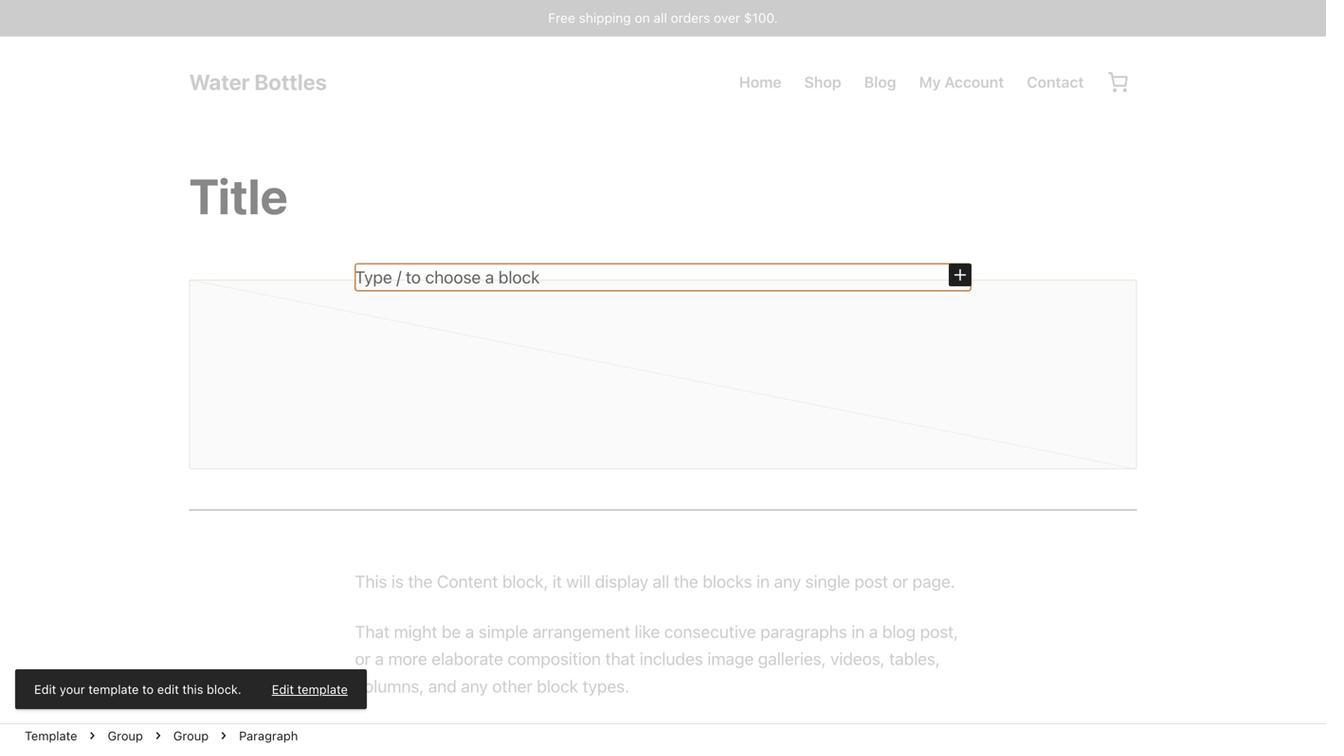 Task type: locate. For each thing, give the bounding box(es) containing it.
this
[[182, 682, 203, 696]]

add block image
[[949, 264, 972, 286]]

1 horizontal spatial group button
[[166, 724, 216, 747]]

editor top bar region
[[0, 0, 1326, 57]]

template up the paragraph
[[297, 682, 348, 696]]

edit inside edit template button
[[272, 682, 294, 696]]

template
[[25, 729, 77, 743]]

group
[[108, 729, 143, 743], [173, 729, 209, 743]]

block breadcrumb list
[[0, 724, 323, 747]]

template left to
[[88, 682, 139, 696]]

1 horizontal spatial group
[[173, 729, 209, 743]]

group button down edit your template to edit this block.
[[100, 724, 151, 747]]

0 horizontal spatial group button
[[100, 724, 151, 747]]

group button
[[100, 724, 151, 747], [166, 724, 216, 747]]

1 edit from the left
[[34, 682, 56, 696]]

1 group from the left
[[108, 729, 143, 743]]

template button
[[17, 724, 85, 747]]

1 template from the left
[[88, 682, 139, 696]]

2 edit from the left
[[272, 682, 294, 696]]

edit left your
[[34, 682, 56, 696]]

group button down this
[[166, 724, 216, 747]]

0 horizontal spatial group
[[108, 729, 143, 743]]

group down this
[[173, 729, 209, 743]]

1 group button from the left
[[100, 724, 151, 747]]

template
[[88, 682, 139, 696], [297, 682, 348, 696]]

edit up the paragraph
[[272, 682, 294, 696]]

paragraph
[[239, 728, 298, 743]]

0 horizontal spatial template
[[88, 682, 139, 696]]

edit
[[34, 682, 56, 696], [272, 682, 294, 696]]

2 template from the left
[[297, 682, 348, 696]]

editor top bar image
[[1171, 11, 1326, 45]]

1 horizontal spatial edit
[[272, 682, 294, 696]]

0 horizontal spatial edit
[[34, 682, 56, 696]]

group down edit your template to edit this block.
[[108, 729, 143, 743]]

edit
[[157, 682, 179, 696]]

1 horizontal spatial template
[[297, 682, 348, 696]]



Task type: describe. For each thing, give the bounding box(es) containing it.
edit your template to edit this block.
[[34, 682, 241, 696]]

edit template
[[272, 682, 348, 696]]

edit template button
[[272, 681, 348, 698]]

block.
[[207, 682, 241, 696]]

your
[[60, 682, 85, 696]]

2 group button from the left
[[166, 724, 216, 747]]

2 group from the left
[[173, 729, 209, 743]]

template inside edit template button
[[297, 682, 348, 696]]

edit for edit your template to edit this block.
[[34, 682, 56, 696]]

to
[[142, 682, 154, 696]]

edit for edit template
[[272, 682, 294, 696]]



Task type: vqa. For each thing, say whether or not it's contained in the screenshot.
Paragraph at left
yes



